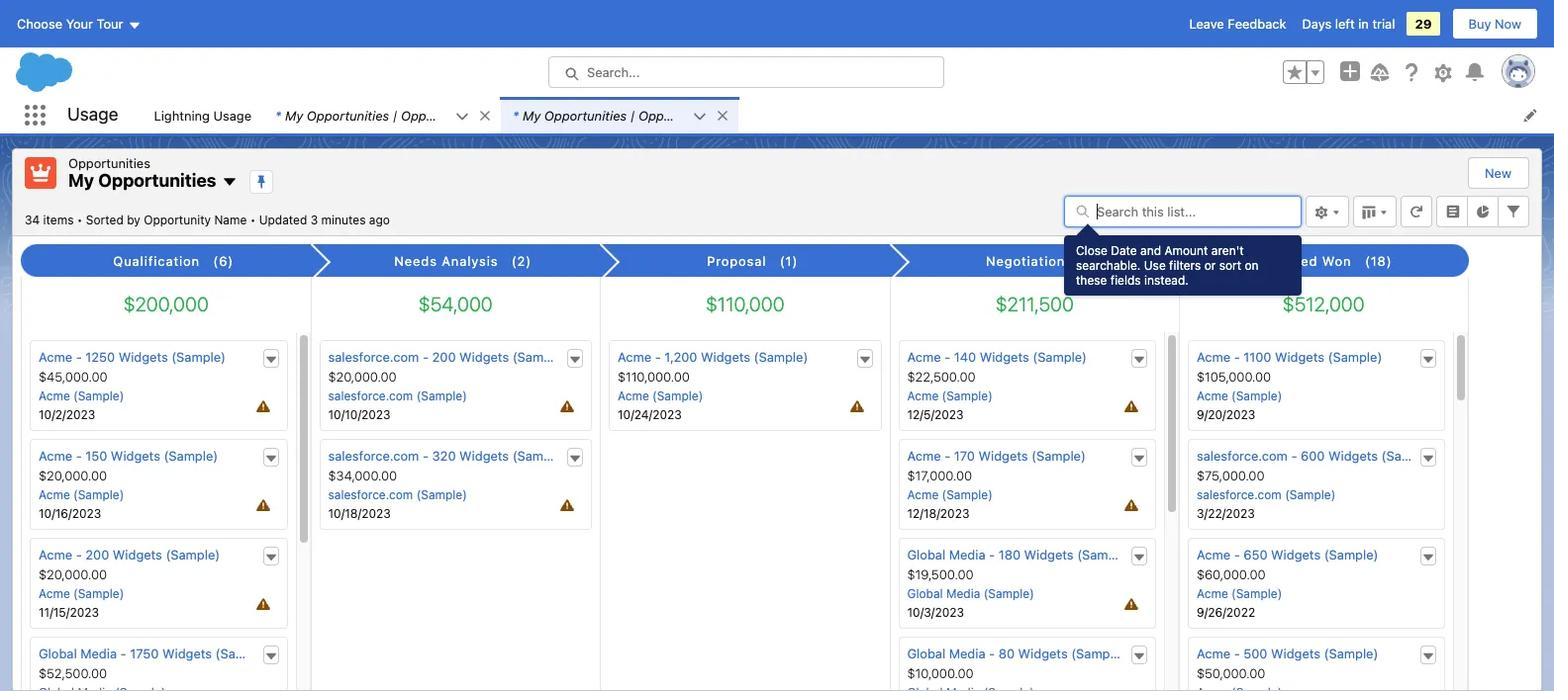 Task type: locate. For each thing, give the bounding box(es) containing it.
(1)
[[780, 253, 798, 269]]

list
[[142, 97, 1554, 134]]

widgets right 650
[[1271, 547, 1321, 563]]

- left '80'
[[989, 646, 995, 662]]

$20,000.00 for acme - 200 widgets (sample)
[[39, 567, 107, 583]]

- up $20,000.00 salesforce.com (sample) 10/10/2023
[[423, 350, 429, 365]]

acme (sample) link for 1,200
[[618, 389, 703, 404]]

0 vertical spatial $20,000.00
[[328, 369, 397, 385]]

acme inside $17,000.00 acme (sample) 12/18/2023
[[907, 488, 939, 503]]

widgets right '80'
[[1018, 646, 1068, 662]]

1 horizontal spatial * my opportunities | opportunities
[[513, 107, 721, 123]]

widgets down $54,000
[[459, 350, 509, 365]]

acme (sample) link down $45,000.00
[[39, 389, 124, 404]]

acme up $60,000.00
[[1197, 547, 1230, 563]]

*
[[275, 107, 281, 123], [513, 107, 519, 123]]

global up 10/3/2023
[[907, 587, 943, 602]]

$45,000.00 acme (sample) 10/2/2023
[[39, 369, 124, 423]]

widgets right the 320
[[459, 448, 509, 464]]

in
[[1358, 16, 1369, 32]]

(sample) inside $75,000.00 salesforce.com (sample) 3/22/2023
[[1285, 488, 1336, 503]]

list item
[[263, 97, 501, 134], [501, 97, 739, 134]]

media down "$19,500.00"
[[946, 587, 980, 602]]

$34,000.00 salesforce.com (sample) 10/18/2023
[[328, 468, 467, 522]]

-
[[76, 350, 82, 365], [423, 350, 429, 365], [655, 350, 661, 365], [944, 350, 951, 365], [1234, 350, 1240, 365], [76, 448, 82, 464], [423, 448, 429, 464], [944, 448, 951, 464], [1291, 448, 1297, 464], [76, 547, 82, 563], [989, 547, 995, 563], [1234, 547, 1240, 563], [120, 646, 126, 662], [989, 646, 995, 662], [1234, 646, 1240, 662]]

acme up $105,000.00
[[1197, 350, 1230, 365]]

$20,000.00 up 10/10/2023
[[328, 369, 397, 385]]

widgets for acme - 1100 widgets (sample)
[[1275, 350, 1324, 365]]

acme up 9/26/2022
[[1197, 587, 1228, 602]]

- for salesforce.com - 200 widgets (sample)
[[423, 350, 429, 365]]

text default image for global media - 180 widgets (sample)
[[1132, 551, 1146, 565]]

$19,500.00
[[907, 567, 974, 583]]

new
[[1485, 165, 1512, 181]]

- left 1750
[[120, 646, 126, 662]]

200 down $54,000
[[432, 350, 456, 365]]

170
[[954, 448, 975, 464]]

10/2/2023
[[39, 408, 95, 423]]

global up $52,500.00
[[39, 646, 77, 662]]

acme (sample) link up 11/15/2023
[[39, 587, 124, 602]]

salesforce.com up 10/10/2023
[[328, 389, 413, 404]]

text default image for acme - 200 widgets (sample)
[[264, 551, 278, 565]]

acme inside $110,000.00 acme (sample) 10/24/2023
[[618, 389, 649, 404]]

leave feedback link
[[1189, 16, 1286, 32]]

proposal
[[707, 253, 767, 269]]

acme - 1100 widgets (sample)
[[1197, 350, 1382, 365]]

9/26/2022
[[1197, 606, 1255, 621]]

acme up $110,000.00
[[618, 350, 651, 365]]

29
[[1415, 16, 1432, 32]]

text default image for acme - 140 widgets (sample)
[[1132, 353, 1146, 367]]

usage
[[67, 104, 118, 125], [213, 107, 252, 123]]

salesforce.com (sample) link down $75,000.00
[[1197, 488, 1336, 503]]

$20,000.00 inside $20,000.00 acme (sample) 10/16/2023
[[39, 468, 107, 484]]

0 horizontal spatial 200
[[85, 547, 109, 563]]

acme up 9/20/2023
[[1197, 389, 1228, 404]]

200 up $20,000.00 acme (sample) 11/15/2023
[[85, 547, 109, 563]]

negotiation
[[986, 253, 1065, 269]]

acme left 150
[[39, 448, 72, 464]]

none search field inside my opportunities|opportunities|list view element
[[1064, 195, 1302, 227]]

global up $10,000.00 on the bottom of the page
[[907, 646, 945, 662]]

- left 150
[[76, 448, 82, 464]]

name
[[214, 212, 247, 227]]

• right name
[[250, 212, 256, 227]]

1 * my opportunities | opportunities from the left
[[275, 107, 483, 123]]

* for 2nd list item from right
[[275, 107, 281, 123]]

acme (sample) link down $17,000.00
[[907, 488, 993, 503]]

acme - 500 widgets (sample) link
[[1197, 646, 1378, 662]]

$45,000.00
[[39, 369, 108, 385]]

acme up $50,000.00
[[1197, 646, 1230, 662]]

media up $10,000.00 on the bottom of the page
[[949, 646, 985, 662]]

acme inside $20,000.00 acme (sample) 10/16/2023
[[39, 488, 70, 503]]

widgets right "1,200"
[[701, 350, 750, 365]]

1 * from the left
[[275, 107, 281, 123]]

2 vertical spatial $20,000.00
[[39, 567, 107, 583]]

1 horizontal spatial |
[[630, 107, 635, 123]]

salesforce.com (sample) link down $34,000.00 on the left bottom of page
[[328, 488, 467, 503]]

acme up 10/2/2023 in the left of the page
[[39, 389, 70, 404]]

qualification
[[113, 253, 200, 269]]

- up $110,000.00
[[655, 350, 661, 365]]

10/3/2023
[[907, 606, 964, 621]]

and
[[1140, 243, 1161, 258]]

acme up $45,000.00
[[39, 350, 72, 365]]

feedback
[[1228, 16, 1286, 32]]

1 vertical spatial 200
[[85, 547, 109, 563]]

acme - 500 widgets (sample)
[[1197, 646, 1378, 662]]

salesforce.com up $34,000.00 on the left bottom of page
[[328, 448, 419, 464]]

minutes
[[321, 212, 366, 227]]

searchable.
[[1076, 258, 1141, 273]]

(sample) inside $45,000.00 acme (sample) 10/2/2023
[[73, 389, 124, 404]]

media for global media - 180 widgets (sample)
[[949, 547, 985, 563]]

acme up 11/15/2023
[[39, 587, 70, 602]]

0 vertical spatial 200
[[432, 350, 456, 365]]

- for salesforce.com - 600 widgets (sample)
[[1291, 448, 1297, 464]]

text default image inside list item
[[716, 109, 730, 123]]

$20,000.00
[[328, 369, 397, 385], [39, 468, 107, 484], [39, 567, 107, 583]]

widgets right 180 at the right of page
[[1024, 547, 1074, 563]]

media up "$19,500.00"
[[949, 547, 985, 563]]

- left 650
[[1234, 547, 1240, 563]]

1 horizontal spatial usage
[[213, 107, 252, 123]]

salesforce.com inside $20,000.00 salesforce.com (sample) 10/10/2023
[[328, 389, 413, 404]]

- up $20,000.00 acme (sample) 11/15/2023
[[76, 547, 82, 563]]

acme (sample) link down $110,000.00
[[618, 389, 703, 404]]

widgets right 140
[[980, 350, 1029, 365]]

0 horizontal spatial *
[[275, 107, 281, 123]]

1 horizontal spatial *
[[513, 107, 519, 123]]

lightning usage
[[154, 107, 252, 123]]

widgets right '500' on the bottom right of page
[[1271, 646, 1321, 662]]

usage up my opportunities
[[67, 104, 118, 125]]

(sample) inside $20,000.00 salesforce.com (sample) 10/10/2023
[[416, 389, 467, 404]]

won
[[1322, 253, 1352, 269]]

- up $105,000.00
[[1234, 350, 1240, 365]]

0 horizontal spatial * my opportunities | opportunities
[[275, 107, 483, 123]]

0 horizontal spatial •
[[77, 212, 83, 227]]

- for salesforce.com - 320 widgets (sample)
[[423, 448, 429, 464]]

$20,000.00 inside $20,000.00 salesforce.com (sample) 10/10/2023
[[328, 369, 397, 385]]

acme - 1250 widgets (sample) link
[[39, 350, 226, 365]]

text default image
[[716, 109, 730, 123], [568, 353, 582, 367], [858, 353, 872, 367], [1421, 353, 1435, 367], [264, 452, 278, 466], [1132, 452, 1146, 466], [264, 551, 278, 565], [1132, 551, 1146, 565], [1421, 551, 1435, 565], [264, 650, 278, 664], [1421, 650, 1435, 664]]

- left 600
[[1291, 448, 1297, 464]]

usage right the lightning
[[213, 107, 252, 123]]

2 • from the left
[[250, 212, 256, 227]]

salesforce.com inside $34,000.00 salesforce.com (sample) 10/18/2023
[[328, 488, 413, 503]]

text default image for acme - 650 widgets (sample)
[[1421, 551, 1435, 565]]

salesforce.com down $34,000.00 on the left bottom of page
[[328, 488, 413, 503]]

2 list item from the left
[[501, 97, 739, 134]]

- for acme - 150 widgets (sample)
[[76, 448, 82, 464]]

acme (sample) link down $60,000.00
[[1197, 587, 1282, 602]]

global up "$19,500.00"
[[907, 547, 945, 563]]

$75,000.00 salesforce.com (sample) 3/22/2023
[[1197, 468, 1336, 522]]

acme (sample) link for 140
[[907, 389, 993, 404]]

amount
[[1165, 243, 1208, 258]]

$20,000.00 inside $20,000.00 acme (sample) 11/15/2023
[[39, 567, 107, 583]]

- for acme - 1100 widgets (sample)
[[1234, 350, 1240, 365]]

trial
[[1372, 16, 1395, 32]]

acme (sample) link down the $22,500.00
[[907, 389, 993, 404]]

2 horizontal spatial my
[[523, 107, 541, 123]]

media up $52,500.00
[[80, 646, 117, 662]]

180
[[999, 547, 1021, 563]]

1 | from the left
[[393, 107, 397, 123]]

widgets right 150
[[111, 448, 160, 464]]

200 for acme
[[85, 547, 109, 563]]

widgets for salesforce.com - 320 widgets (sample)
[[459, 448, 509, 464]]

acme - 140 widgets (sample)
[[907, 350, 1087, 365]]

1 • from the left
[[77, 212, 83, 227]]

$54,000
[[418, 293, 493, 316]]

$20,000.00 down 150
[[39, 468, 107, 484]]

widgets for acme - 200 widgets (sample)
[[113, 547, 162, 563]]

left
[[1335, 16, 1355, 32]]

widgets right 600
[[1328, 448, 1378, 464]]

global media - 1750 widgets (sample)
[[39, 646, 270, 662]]

$60,000.00
[[1197, 567, 1266, 583]]

1 horizontal spatial my
[[285, 107, 303, 123]]

(sample) inside $20,000.00 acme (sample) 10/16/2023
[[73, 488, 124, 503]]

widgets right 170
[[979, 448, 1028, 464]]

- left 140
[[944, 350, 951, 365]]

salesforce.com (sample) link for $512,000
[[1197, 488, 1336, 503]]

$20,000.00 for salesforce.com - 200 widgets (sample)
[[328, 369, 397, 385]]

500
[[1244, 646, 1268, 662]]

acme (sample) link for 1100
[[1197, 389, 1282, 404]]

acme up $17,000.00
[[907, 448, 941, 464]]

search... button
[[548, 56, 944, 88]]

widgets for acme - 170 widgets (sample)
[[979, 448, 1028, 464]]

widgets for acme - 650 widgets (sample)
[[1271, 547, 1321, 563]]

global for global media - 180 widgets (sample)
[[907, 547, 945, 563]]

acme (sample) link for 150
[[39, 488, 124, 503]]

(2)
[[512, 253, 532, 269]]

10/24/2023
[[618, 408, 682, 423]]

None search field
[[1064, 195, 1302, 227]]

widgets for salesforce.com - 200 widgets (sample)
[[459, 350, 509, 365]]

- for acme - 650 widgets (sample)
[[1234, 547, 1240, 563]]

group
[[1283, 60, 1324, 84]]

- left the 320
[[423, 448, 429, 464]]

acme - 200 widgets (sample) link
[[39, 547, 220, 563]]

12/5/2023
[[907, 408, 964, 423]]

global media - 80 widgets (sample) link
[[907, 646, 1125, 662]]

choose your tour
[[17, 16, 123, 32]]

salesforce.com down $75,000.00
[[1197, 488, 1282, 503]]

- left '500' on the bottom right of page
[[1234, 646, 1240, 662]]

acme up the 10/24/2023
[[618, 389, 649, 404]]

• right items on the left
[[77, 212, 83, 227]]

9/20/2023
[[1197, 408, 1255, 423]]

acme (sample) link down $105,000.00
[[1197, 389, 1282, 404]]

2 | from the left
[[630, 107, 635, 123]]

text default image for acme - 1100 widgets (sample)
[[1421, 353, 1435, 367]]

widgets for acme - 150 widgets (sample)
[[111, 448, 160, 464]]

1 horizontal spatial •
[[250, 212, 256, 227]]

1 vertical spatial $20,000.00
[[39, 468, 107, 484]]

acme - 1,200 widgets (sample) link
[[618, 350, 808, 365]]

close
[[1076, 243, 1108, 258]]

salesforce.com up $75,000.00
[[1197, 448, 1288, 464]]

text default image for acme - 1250 widgets (sample)
[[264, 353, 278, 367]]

global media - 80 widgets (sample)
[[907, 646, 1125, 662]]

acme - 1,200 widgets (sample)
[[618, 350, 808, 365]]

my for 2nd list item from right
[[285, 107, 303, 123]]

acme (sample) link up 10/16/2023
[[39, 488, 124, 503]]

1 horizontal spatial 200
[[432, 350, 456, 365]]

(sample) inside $20,000.00 acme (sample) 11/15/2023
[[73, 587, 124, 602]]

text default image for acme - 500 widgets (sample)
[[1421, 650, 1435, 664]]

choose your tour button
[[16, 8, 142, 40]]

acme - 650 widgets (sample)
[[1197, 547, 1378, 563]]

text default image
[[478, 109, 492, 123], [222, 174, 238, 190], [264, 353, 278, 367], [1132, 353, 1146, 367], [568, 452, 582, 466], [1421, 452, 1435, 466], [1132, 650, 1146, 664]]

- for acme - 1,200 widgets (sample)
[[655, 350, 661, 365]]

acme (sample) link for 170
[[907, 488, 993, 503]]

- for acme - 1250 widgets (sample)
[[76, 350, 82, 365]]

salesforce.com (sample) link
[[328, 389, 467, 404], [328, 488, 467, 503], [1197, 488, 1336, 503]]

$20,000.00 up 11/15/2023
[[39, 567, 107, 583]]

widgets right 1100
[[1275, 350, 1324, 365]]

- up $45,000.00
[[76, 350, 82, 365]]

closed won
[[1271, 253, 1352, 269]]

acme up the "12/5/2023"
[[907, 389, 939, 404]]

acme down 10/16/2023
[[39, 547, 72, 563]]

- for acme - 200 widgets (sample)
[[76, 547, 82, 563]]

acme up 12/18/2023 on the bottom right of the page
[[907, 488, 939, 503]]

$10,000.00
[[907, 666, 974, 682]]

or
[[1204, 258, 1216, 273]]

acme - 1250 widgets (sample)
[[39, 350, 226, 365]]

widgets up $20,000.00 acme (sample) 11/15/2023
[[113, 547, 162, 563]]

(sample) inside $34,000.00 salesforce.com (sample) 10/18/2023
[[416, 488, 467, 503]]

acme - 170 widgets (sample)
[[907, 448, 1086, 464]]

acme up 10/16/2023
[[39, 488, 70, 503]]

global for global media - 80 widgets (sample)
[[907, 646, 945, 662]]

320
[[432, 448, 456, 464]]

on
[[1245, 258, 1259, 273]]

fields
[[1110, 273, 1141, 288]]

34 items • sorted by opportunity name • updated 3 minutes ago
[[25, 212, 390, 227]]

widgets right 1250
[[118, 350, 168, 365]]

acme - 650 widgets (sample) link
[[1197, 547, 1378, 563]]

date
[[1111, 243, 1137, 258]]

•
[[77, 212, 83, 227], [250, 212, 256, 227]]

1 list item from the left
[[263, 97, 501, 134]]

needs analysis
[[394, 253, 498, 269]]

widgets
[[118, 350, 168, 365], [459, 350, 509, 365], [701, 350, 750, 365], [980, 350, 1029, 365], [1275, 350, 1324, 365], [111, 448, 160, 464], [459, 448, 509, 464], [979, 448, 1028, 464], [1328, 448, 1378, 464], [113, 547, 162, 563], [1024, 547, 1074, 563], [1271, 547, 1321, 563], [162, 646, 212, 662], [1018, 646, 1068, 662], [1271, 646, 1321, 662]]

text default image for acme - 170 widgets (sample)
[[1132, 452, 1146, 466]]

2 * from the left
[[513, 107, 519, 123]]

0 horizontal spatial |
[[393, 107, 397, 123]]

- left 170
[[944, 448, 951, 464]]



Task type: describe. For each thing, give the bounding box(es) containing it.
days left in trial
[[1302, 16, 1395, 32]]

1100
[[1244, 350, 1271, 365]]

my opportunities
[[68, 170, 216, 191]]

analysis
[[442, 253, 498, 269]]

use
[[1144, 258, 1166, 273]]

text default image for acme - 1,200 widgets (sample)
[[858, 353, 872, 367]]

my for first list item from right
[[523, 107, 541, 123]]

$20,000.00 salesforce.com (sample) 10/10/2023
[[328, 369, 467, 423]]

acme up the $22,500.00
[[907, 350, 941, 365]]

salesforce.com - 200 widgets (sample) link
[[328, 350, 567, 365]]

* for first list item from right
[[513, 107, 519, 123]]

lightning usage link
[[142, 97, 263, 134]]

(7)
[[1079, 253, 1098, 269]]

widgets for salesforce.com - 600 widgets (sample)
[[1328, 448, 1378, 464]]

1250
[[85, 350, 115, 365]]

150
[[85, 448, 107, 464]]

updated
[[259, 212, 307, 227]]

widgets right 1750
[[162, 646, 212, 662]]

tour
[[97, 16, 123, 32]]

widgets for acme - 1,200 widgets (sample)
[[701, 350, 750, 365]]

140
[[954, 350, 976, 365]]

widgets for acme - 1250 widgets (sample)
[[118, 350, 168, 365]]

(sample) inside "$60,000.00 acme (sample) 9/26/2022"
[[1232, 587, 1282, 602]]

text default image for salesforce.com - 320 widgets (sample)
[[568, 452, 582, 466]]

(6)
[[213, 253, 234, 269]]

$20,000.00 acme (sample) 11/15/2023
[[39, 567, 124, 621]]

your
[[66, 16, 93, 32]]

acme inside $20,000.00 acme (sample) 11/15/2023
[[39, 587, 70, 602]]

aren't
[[1211, 243, 1244, 258]]

search...
[[587, 64, 640, 80]]

10/18/2023
[[328, 507, 391, 522]]

- for acme - 140 widgets (sample)
[[944, 350, 951, 365]]

global for global media - 1750 widgets (sample)
[[39, 646, 77, 662]]

global media - 180 widgets (sample)
[[907, 547, 1131, 563]]

salesforce.com inside $75,000.00 salesforce.com (sample) 3/22/2023
[[1197, 488, 1282, 503]]

salesforce.com up $20,000.00 salesforce.com (sample) 10/10/2023
[[328, 350, 419, 365]]

these
[[1076, 273, 1107, 288]]

salesforce.com (sample) link for $54,000
[[328, 488, 467, 503]]

| for first list item from right
[[630, 107, 635, 123]]

| for 2nd list item from right
[[393, 107, 397, 123]]

Search My Opportunities list view. search field
[[1064, 195, 1302, 227]]

0 horizontal spatial usage
[[67, 104, 118, 125]]

salesforce.com (sample) link up 10/10/2023
[[328, 389, 467, 404]]

(sample) inside $17,000.00 acme (sample) 12/18/2023
[[942, 488, 993, 503]]

$110,000.00
[[618, 369, 690, 385]]

salesforce.com - 320 widgets (sample)
[[328, 448, 567, 464]]

0 horizontal spatial my
[[68, 170, 94, 191]]

acme - 170 widgets (sample) link
[[907, 448, 1086, 464]]

text default image for acme - 150 widgets (sample)
[[264, 452, 278, 466]]

items
[[43, 212, 74, 227]]

text default image for salesforce.com - 200 widgets (sample)
[[568, 353, 582, 367]]

(18)
[[1365, 253, 1392, 269]]

days
[[1302, 16, 1332, 32]]

global media (sample) link
[[907, 587, 1034, 602]]

(sample) inside $105,000.00 acme (sample) 9/20/2023
[[1232, 389, 1282, 404]]

choose
[[17, 16, 62, 32]]

$75,000.00
[[1197, 468, 1265, 484]]

my opportunities|opportunities|list view element
[[12, 148, 1542, 692]]

$105,000.00
[[1197, 369, 1271, 385]]

1750
[[130, 646, 159, 662]]

1,200
[[664, 350, 697, 365]]

media inside $19,500.00 global media (sample) 10/3/2023
[[946, 587, 980, 602]]

by
[[127, 212, 140, 227]]

$20,000.00 for acme - 150 widgets (sample)
[[39, 468, 107, 484]]

- for acme - 500 widgets (sample)
[[1234, 646, 1240, 662]]

12/18/2023
[[907, 507, 969, 522]]

acme - 140 widgets (sample) link
[[907, 350, 1087, 365]]

text default image for salesforce.com - 600 widgets (sample)
[[1421, 452, 1435, 466]]

$17,000.00 acme (sample) 12/18/2023
[[907, 468, 993, 522]]

200 for salesforce.com
[[432, 350, 456, 365]]

salesforce.com - 320 widgets (sample) link
[[328, 448, 567, 464]]

close date and amount aren't searchable. use filters or sort on these fields instead.
[[1076, 243, 1259, 288]]

(sample) inside $110,000.00 acme (sample) 10/24/2023
[[652, 389, 703, 404]]

$110,000
[[706, 293, 785, 316]]

$19,500.00 global media (sample) 10/3/2023
[[907, 567, 1034, 621]]

(sample) inside $22,500.00 acme (sample) 12/5/2023
[[942, 389, 993, 404]]

leave feedback
[[1189, 16, 1286, 32]]

acme (sample) link for 1250
[[39, 389, 124, 404]]

acme - 1100 widgets (sample) link
[[1197, 350, 1382, 365]]

buy now
[[1469, 16, 1521, 32]]

opportunity
[[144, 212, 211, 227]]

600
[[1301, 448, 1325, 464]]

acme - 150 widgets (sample)
[[39, 448, 218, 464]]

11/15/2023
[[39, 606, 99, 621]]

$512,000
[[1283, 293, 1365, 316]]

media for global media - 80 widgets (sample)
[[949, 646, 985, 662]]

widgets for acme - 500 widgets (sample)
[[1271, 646, 1321, 662]]

$20,000.00 acme (sample) 10/16/2023
[[39, 468, 124, 522]]

$60,000.00 acme (sample) 9/26/2022
[[1197, 567, 1282, 621]]

usage inside lightning usage link
[[213, 107, 252, 123]]

global media - 1750 widgets (sample) link
[[39, 646, 270, 662]]

3
[[311, 212, 318, 227]]

$105,000.00 acme (sample) 9/20/2023
[[1197, 369, 1282, 423]]

lightning
[[154, 107, 210, 123]]

text default image for global media - 80 widgets (sample)
[[1132, 650, 1146, 664]]

$211,500
[[995, 293, 1074, 316]]

sorted
[[86, 212, 124, 227]]

acme - 200 widgets (sample)
[[39, 547, 220, 563]]

$17,000.00
[[907, 468, 972, 484]]

list containing lightning usage
[[142, 97, 1554, 134]]

text default image for global media - 1750 widgets (sample)
[[264, 650, 278, 664]]

widgets for acme - 140 widgets (sample)
[[980, 350, 1029, 365]]

acme (sample) link for 200
[[39, 587, 124, 602]]

acme (sample) link for 650
[[1197, 587, 1282, 602]]

instead.
[[1144, 273, 1189, 288]]

$52,500.00
[[39, 666, 107, 682]]

acme inside $45,000.00 acme (sample) 10/2/2023
[[39, 389, 70, 404]]

2 * my opportunities | opportunities from the left
[[513, 107, 721, 123]]

650
[[1244, 547, 1268, 563]]

- for acme - 170 widgets (sample)
[[944, 448, 951, 464]]

$200,000
[[123, 293, 209, 316]]

acme inside $105,000.00 acme (sample) 9/20/2023
[[1197, 389, 1228, 404]]

$22,500.00 acme (sample) 12/5/2023
[[907, 369, 993, 423]]

$110,000.00 acme (sample) 10/24/2023
[[618, 369, 703, 423]]

(sample) inside $19,500.00 global media (sample) 10/3/2023
[[984, 587, 1034, 602]]

buy
[[1469, 16, 1491, 32]]

salesforce.com - 200 widgets (sample)
[[328, 350, 567, 365]]

acme inside "$60,000.00 acme (sample) 9/26/2022"
[[1197, 587, 1228, 602]]

acme inside $22,500.00 acme (sample) 12/5/2023
[[907, 389, 939, 404]]

- left 180 at the right of page
[[989, 547, 995, 563]]

$34,000.00
[[328, 468, 397, 484]]

my opportunities status
[[25, 212, 259, 227]]

media for global media - 1750 widgets (sample)
[[80, 646, 117, 662]]

sort
[[1219, 258, 1241, 273]]

global inside $19,500.00 global media (sample) 10/3/2023
[[907, 587, 943, 602]]



Task type: vqa. For each thing, say whether or not it's contained in the screenshot.
Decision
no



